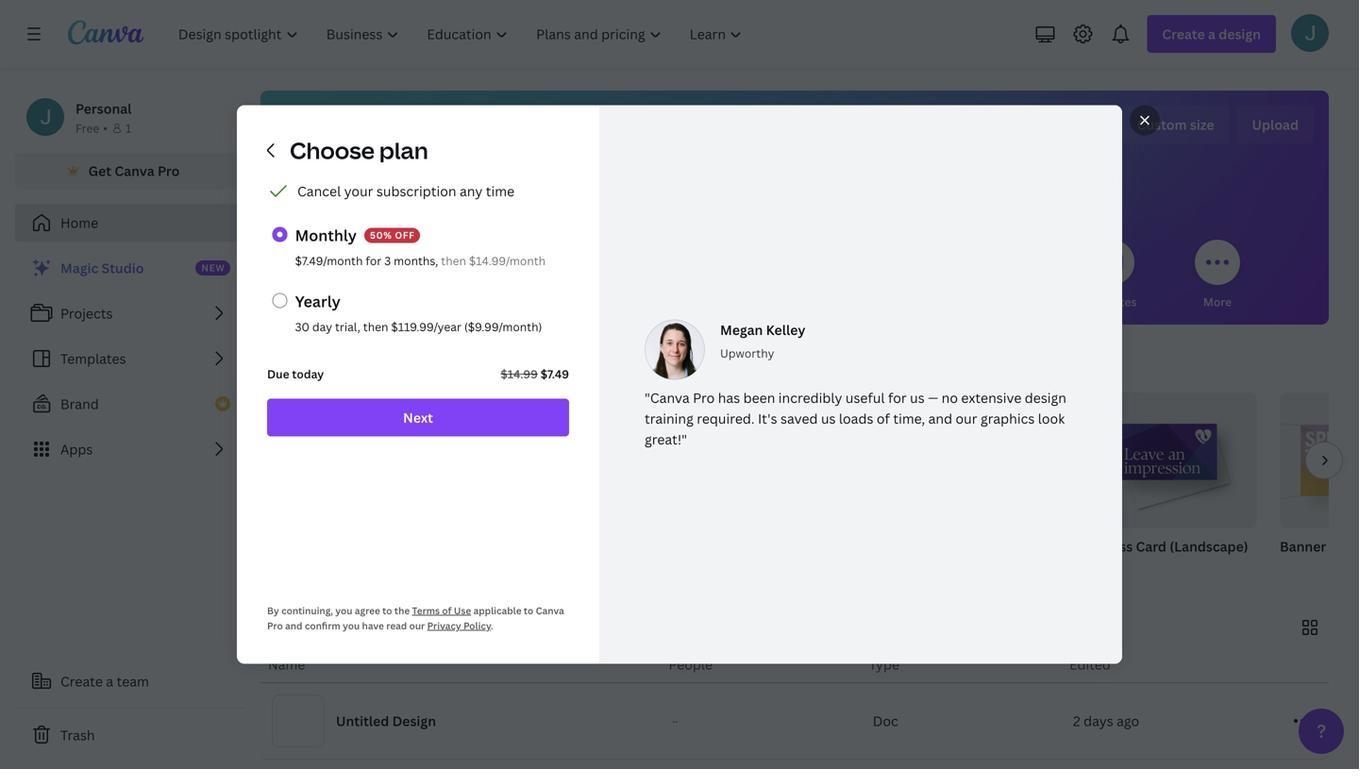 Task type: vqa. For each thing, say whether or not it's contained in the screenshot.
pay
no



Task type: describe. For each thing, give the bounding box(es) containing it.
more button
[[1196, 227, 1241, 325]]

get
[[88, 162, 111, 180]]

name
[[268, 656, 305, 674]]

$14.99
[[501, 366, 538, 382]]

create a team button
[[15, 663, 246, 701]]

due
[[267, 366, 290, 382]]

1 group from the left
[[261, 393, 442, 529]]

yearly
[[295, 291, 341, 312]]

want
[[348, 355, 388, 378]]

terms of use link
[[412, 605, 471, 618]]

trash
[[60, 727, 95, 745]]

$7.49/month
[[295, 253, 363, 269]]

due today
[[267, 366, 324, 382]]

1 vertical spatial of
[[442, 605, 452, 618]]

recent designs
[[261, 616, 386, 639]]

2 - from the left
[[676, 716, 679, 727]]

for inside "canva pro has been incredibly useful for us — no extensive design training required. it's saved us loads of time, and our graphics look great!"
[[889, 389, 907, 407]]

look
[[1039, 410, 1066, 428]]

2
[[1074, 713, 1081, 731]]

create a team
[[60, 673, 149, 691]]

2 days ago
[[1074, 713, 1140, 731]]

projects link
[[15, 295, 246, 332]]

free
[[76, 120, 99, 136]]

days
[[1084, 713, 1114, 731]]

to left the
[[383, 605, 392, 618]]

our inside applicable to canva pro and confirm you have read our
[[410, 620, 425, 633]]

(land
[[1330, 538, 1360, 556]]

free •
[[76, 120, 108, 136]]

trash link
[[15, 717, 246, 755]]

websites
[[1088, 294, 1138, 310]]

megan
[[721, 321, 763, 339]]

—
[[928, 389, 939, 407]]

time
[[486, 182, 515, 200]]

3
[[385, 253, 391, 269]]

training
[[645, 410, 694, 428]]

what will you
[[589, 112, 793, 153]]

business card (landscape) group
[[1077, 393, 1259, 580]]

business card (landscape)
[[1077, 538, 1249, 556]]

doc
[[873, 713, 899, 731]]

applicable
[[474, 605, 522, 618]]

might
[[296, 355, 344, 378]]

(landscape)
[[1170, 538, 1249, 556]]

use
[[454, 605, 471, 618]]

kelley
[[767, 321, 806, 339]]

whiteboards button
[[548, 227, 619, 325]]

plan
[[380, 135, 428, 166]]

50%
[[370, 229, 392, 242]]

4 group from the left
[[873, 393, 1054, 529]]

then for $7.49/month
[[441, 253, 467, 269]]

months,
[[394, 253, 439, 269]]

you might want to try...
[[261, 355, 451, 378]]

templates link
[[15, 340, 246, 378]]

terms
[[412, 605, 440, 618]]

day
[[313, 319, 332, 335]]

choose
[[290, 135, 375, 166]]

2 group from the left
[[465, 393, 646, 529]]

whiteboard group
[[465, 393, 646, 580]]

$7.49/month for 3 months, then $14.99/month
[[295, 253, 546, 269]]

next
[[403, 409, 433, 427]]

get canva pro
[[88, 162, 180, 180]]

privacy policy link
[[427, 620, 491, 633]]

time,
[[894, 410, 926, 428]]

get canva pro button
[[15, 153, 246, 189]]

it's
[[758, 410, 778, 428]]

saved
[[781, 410, 818, 428]]

create
[[60, 673, 103, 691]]

more
[[1204, 294, 1233, 310]]

by
[[267, 605, 279, 618]]

designs
[[323, 616, 386, 639]]

monthly
[[295, 225, 357, 246]]

"canva pro has been incredibly useful for us — no extensive design training required. it's saved us loads of time, and our graphics look great!"
[[645, 389, 1067, 449]]

and inside applicable to canva pro and confirm you have read our
[[285, 620, 303, 633]]

then for yearly
[[363, 319, 389, 335]]

incredibly
[[779, 389, 843, 407]]

people
[[669, 656, 713, 674]]

required.
[[697, 410, 755, 428]]

$7.49
[[541, 366, 569, 382]]

no
[[942, 389, 959, 407]]

graphics
[[981, 410, 1035, 428]]

great!"
[[645, 431, 688, 449]]

banner
[[1281, 538, 1327, 556]]

$119.99/year
[[391, 319, 462, 335]]

you inside applicable to canva pro and confirm you have read our
[[343, 620, 360, 633]]



Task type: locate. For each thing, give the bounding box(es) containing it.
1 vertical spatial for
[[889, 389, 907, 407]]

to right applicable
[[524, 605, 534, 618]]

0 vertical spatial us
[[911, 389, 925, 407]]

0 horizontal spatial and
[[285, 620, 303, 633]]

privacy policy .
[[427, 620, 494, 633]]

1 horizontal spatial then
[[441, 253, 467, 269]]

2 horizontal spatial pro
[[693, 389, 715, 407]]

"canva
[[645, 389, 690, 407]]

0 horizontal spatial pro
[[158, 162, 180, 180]]

pro inside button
[[158, 162, 180, 180]]

then inside yearly 30 day trial, then $119.99/year ($9.99/month)
[[363, 319, 389, 335]]

1 vertical spatial canva
[[536, 605, 565, 618]]

apps
[[60, 441, 93, 459]]

6 group from the left
[[1281, 393, 1360, 529]]

5 group from the left
[[1077, 393, 1259, 529]]

1 horizontal spatial us
[[911, 389, 925, 407]]

0 vertical spatial you
[[730, 112, 786, 153]]

projects
[[60, 305, 113, 323]]

0 horizontal spatial of
[[442, 605, 452, 618]]

cancel
[[297, 182, 341, 200]]

2 vertical spatial you
[[343, 620, 360, 633]]

today
[[292, 366, 324, 382]]

by continuing, you agree to the terms of use
[[267, 605, 471, 618]]

0 vertical spatial then
[[441, 253, 467, 269]]

0 horizontal spatial us
[[822, 410, 836, 428]]

then
[[441, 253, 467, 269], [363, 319, 389, 335]]

loads
[[840, 410, 874, 428]]

of left time,
[[877, 410, 891, 428]]

pro inside applicable to canva pro and confirm you have read our
[[267, 620, 283, 633]]

0 horizontal spatial for
[[366, 253, 382, 269]]

canva inside button
[[115, 162, 155, 180]]

to inside applicable to canva pro and confirm you have read our
[[524, 605, 534, 618]]

you for continuing,
[[336, 605, 353, 618]]

confirm
[[305, 620, 341, 633]]

untitled
[[336, 713, 389, 731]]

50% off
[[370, 229, 415, 242]]

us
[[911, 389, 925, 407], [822, 410, 836, 428]]

to
[[392, 355, 410, 378], [383, 605, 392, 618], [524, 605, 534, 618]]

of up privacy
[[442, 605, 452, 618]]

been
[[744, 389, 776, 407]]

0 horizontal spatial canva
[[115, 162, 155, 180]]

brand
[[60, 395, 99, 413]]

and inside "canva pro has been incredibly useful for us — no extensive design training required. it's saved us loads of time, and our graphics look great!"
[[929, 410, 953, 428]]

•
[[103, 120, 108, 136]]

0 vertical spatial canva
[[115, 162, 155, 180]]

edited
[[1070, 656, 1111, 674]]

a
[[106, 673, 113, 691]]

recent
[[261, 616, 319, 639]]

team
[[117, 673, 149, 691]]

list containing magic studio
[[15, 249, 246, 468]]

agree
[[355, 605, 380, 618]]

useful
[[846, 389, 885, 407]]

$14.99 $7.49
[[501, 366, 569, 382]]

choose plan
[[290, 135, 428, 166]]

our down terms
[[410, 620, 425, 633]]

1 vertical spatial you
[[336, 605, 353, 618]]

for up time,
[[889, 389, 907, 407]]

1 vertical spatial pro
[[693, 389, 715, 407]]

will
[[675, 112, 724, 153]]

us down incredibly
[[822, 410, 836, 428]]

0 vertical spatial and
[[929, 410, 953, 428]]

top level navigation element
[[166, 15, 759, 53]]

have
[[362, 620, 384, 633]]

group
[[261, 393, 442, 529], [465, 393, 646, 529], [669, 393, 850, 529], [873, 393, 1054, 529], [1077, 393, 1259, 529], [1281, 393, 1360, 529]]

subscription
[[377, 182, 457, 200]]

brand link
[[15, 385, 246, 423]]

1 vertical spatial us
[[822, 410, 836, 428]]

1 horizontal spatial for
[[889, 389, 907, 407]]

try...
[[414, 355, 451, 378]]

pro left has
[[693, 389, 715, 407]]

pro down by
[[267, 620, 283, 633]]

then right trial,
[[363, 319, 389, 335]]

1 horizontal spatial and
[[929, 410, 953, 428]]

pro
[[158, 162, 180, 180], [693, 389, 715, 407], [267, 620, 283, 633]]

banner (land
[[1281, 538, 1360, 556]]

personal
[[76, 100, 132, 118]]

3 group from the left
[[669, 393, 850, 529]]

1 horizontal spatial of
[[877, 410, 891, 428]]

2 vertical spatial pro
[[267, 620, 283, 633]]

--
[[673, 716, 679, 727]]

our
[[956, 410, 978, 428], [410, 620, 425, 633]]

our down no
[[956, 410, 978, 428]]

privacy
[[427, 620, 462, 633]]

home link
[[15, 204, 246, 242]]

0 vertical spatial pro
[[158, 162, 180, 180]]

new
[[201, 262, 225, 274]]

1
[[125, 120, 132, 136]]

megan kelley upworthy
[[721, 321, 806, 361]]

1 horizontal spatial canva
[[536, 605, 565, 618]]

you left agree at the left bottom of page
[[336, 605, 353, 618]]

off
[[395, 229, 415, 242]]

you left have
[[343, 620, 360, 633]]

banner (landscape) group
[[1281, 393, 1360, 580]]

30
[[295, 319, 310, 335]]

home
[[60, 214, 98, 232]]

1 vertical spatial and
[[285, 620, 303, 633]]

canva right applicable
[[536, 605, 565, 618]]

list
[[15, 249, 246, 468]]

None search field
[[512, 176, 1079, 213]]

magic studio
[[60, 259, 144, 277]]

design
[[393, 713, 436, 731]]

extensive
[[962, 389, 1022, 407]]

applicable to canva pro and confirm you have read our
[[267, 605, 565, 633]]

next button
[[267, 399, 569, 437]]

of
[[877, 410, 891, 428], [442, 605, 452, 618]]

0 horizontal spatial our
[[410, 620, 425, 633]]

and
[[929, 410, 953, 428], [285, 620, 303, 633]]

canva inside applicable to canva pro and confirm you have read our
[[536, 605, 565, 618]]

then right months,
[[441, 253, 467, 269]]

ago
[[1117, 713, 1140, 731]]

0 vertical spatial of
[[877, 410, 891, 428]]

and down —
[[929, 410, 953, 428]]

your
[[344, 182, 374, 200]]

1 vertical spatial then
[[363, 319, 389, 335]]

you right will
[[730, 112, 786, 153]]

yearly 30 day trial, then $119.99/year ($9.99/month)
[[295, 291, 543, 335]]

1 - from the left
[[673, 716, 676, 727]]

of inside "canva pro has been incredibly useful for us — no extensive design training required. it's saved us loads of time, and our graphics look great!"
[[877, 410, 891, 428]]

and down the continuing,
[[285, 620, 303, 633]]

upworthy
[[721, 346, 775, 361]]

whiteboards
[[548, 294, 619, 310]]

for left 3
[[366, 253, 382, 269]]

1 horizontal spatial pro
[[267, 620, 283, 633]]

0 vertical spatial for
[[366, 253, 382, 269]]

us left —
[[911, 389, 925, 407]]

apps link
[[15, 431, 246, 468]]

to left try...
[[392, 355, 410, 378]]

.
[[491, 620, 494, 633]]

0 horizontal spatial then
[[363, 319, 389, 335]]

canva
[[115, 162, 155, 180], [536, 605, 565, 618]]

1 horizontal spatial our
[[956, 410, 978, 428]]

1 vertical spatial our
[[410, 620, 425, 633]]

0 vertical spatial our
[[956, 410, 978, 428]]

magic
[[60, 259, 98, 277]]

cancel your subscription any time
[[297, 182, 515, 200]]

continuing,
[[282, 605, 333, 618]]

canva right get
[[115, 162, 155, 180]]

you for will
[[730, 112, 786, 153]]

has
[[718, 389, 741, 407]]

$14.99/month
[[469, 253, 546, 269]]

our inside "canva pro has been incredibly useful for us — no extensive design training required. it's saved us loads of time, and our graphics look great!"
[[956, 410, 978, 428]]

pro inside "canva pro has been incredibly useful for us — no extensive design training required. it's saved us loads of time, and our graphics look great!"
[[693, 389, 715, 407]]

business
[[1077, 538, 1134, 556]]

pro up "home" link
[[158, 162, 180, 180]]



